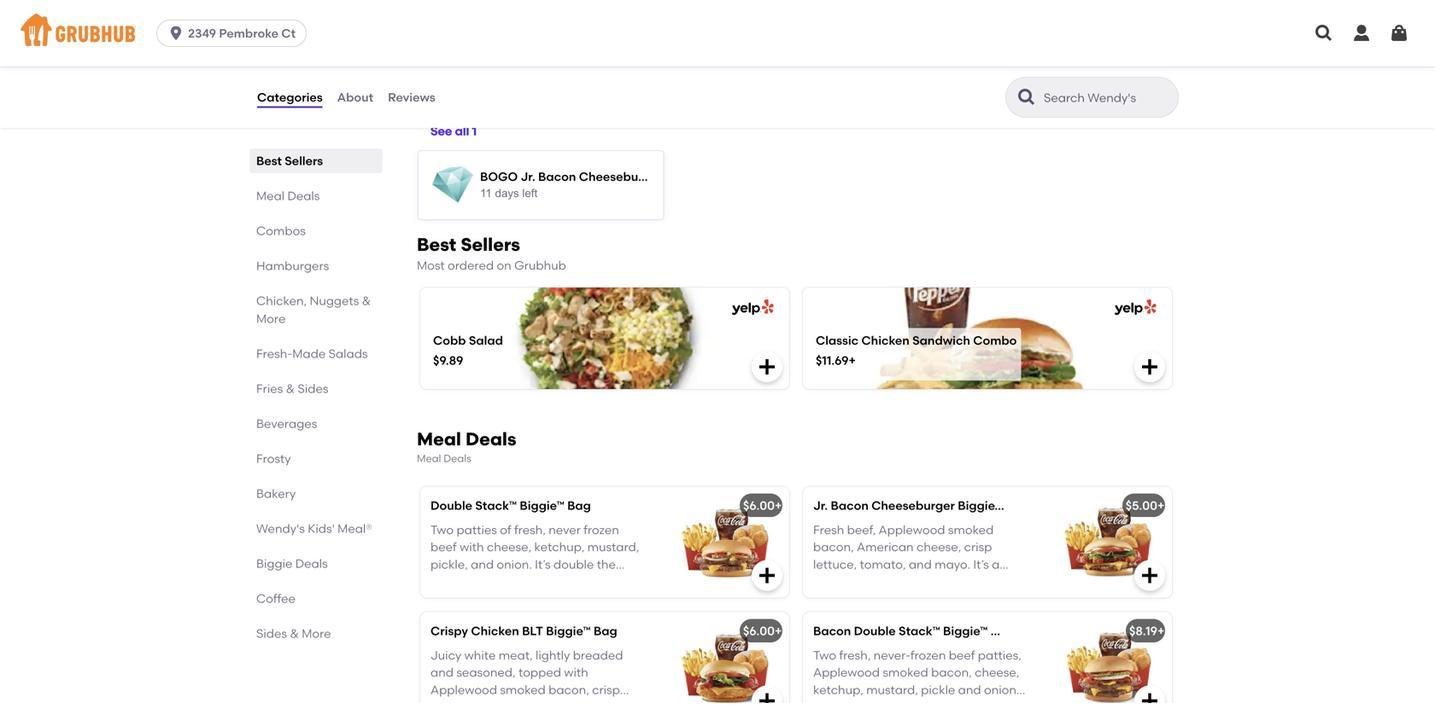 Task type: locate. For each thing, give the bounding box(es) containing it.
sides down fresh-made salads
[[298, 382, 328, 396]]

smoked down never- in the bottom of the page
[[883, 666, 928, 681]]

& down coffee
[[290, 627, 299, 642]]

meal for meal deals meal deals
[[417, 429, 461, 451]]

0 vertical spatial applewood
[[879, 523, 945, 538]]

made
[[292, 347, 326, 361]]

crisp down breaded at the bottom
[[592, 683, 620, 698]]

beef, up the american
[[847, 523, 876, 538]]

1 horizontal spatial it's
[[973, 558, 989, 572]]

lettuce,
[[813, 558, 857, 572], [431, 701, 474, 704]]

$5.00
[[1126, 499, 1158, 514]]

chicken for classic
[[862, 334, 910, 348]]

with down patties
[[460, 541, 484, 555]]

bacon left makes
[[813, 701, 851, 704]]

bacon right bogo
[[538, 170, 576, 184]]

crispy chicken blt biggie™ bag
[[431, 625, 617, 639]]

bacon inside two fresh, never-frozen beef patties, applewood smoked bacon, cheese, ketchup, mustard, pickle and onion. bacon makes even the double st
[[813, 701, 851, 704]]

the right double
[[597, 558, 616, 572]]

the inside two fresh, never-frozen beef patties, applewood smoked bacon, cheese, ketchup, mustard, pickle and onion. bacon makes even the double st
[[925, 701, 944, 704]]

2 horizontal spatial double
[[947, 701, 989, 704]]

it's inside two patties of fresh, never frozen beef with cheese, ketchup, mustard, pickle, and onion. it's double the fresh beef, stacked with deliciousness.
[[535, 558, 551, 572]]

never
[[549, 523, 581, 538]]

0 vertical spatial beef,
[[847, 523, 876, 538]]

and
[[471, 558, 494, 572], [909, 558, 932, 572], [431, 666, 454, 681], [958, 683, 981, 698], [574, 701, 597, 704]]

1 vertical spatial two
[[813, 649, 836, 663]]

sellers inside best sellers most ordered on grubhub
[[461, 234, 520, 256]]

2 $6.00 + from the top
[[743, 625, 782, 639]]

mustard, inside two patties of fresh, never frozen beef with cheese, ketchup, mustard, pickle, and onion. it's double the fresh beef, stacked with deliciousness.
[[587, 541, 639, 555]]

1 vertical spatial beef,
[[462, 575, 491, 590]]

and right 'pickle,'
[[471, 558, 494, 572]]

1 vertical spatial best
[[417, 234, 456, 256]]

1 horizontal spatial the
[[925, 701, 944, 704]]

double up patties
[[431, 499, 472, 514]]

1 horizontal spatial of
[[860, 575, 872, 590]]

bag up breaded at the bottom
[[594, 625, 617, 639]]

+ for everywhere.
[[1158, 499, 1165, 514]]

bacon double stack™ biggie™ bag
[[813, 625, 1015, 639]]

two inside two fresh, never-frozen beef patties, applewood smoked bacon, cheese, ketchup, mustard, pickle and onion. bacon makes even the double st
[[813, 649, 836, 663]]

0 horizontal spatial fresh,
[[514, 523, 546, 538]]

frozen right "never"
[[584, 523, 619, 538]]

bacon, inside juicy white meat, lightly breaded and seasoned, topped with applewood smoked bacon, crisp lettuce, tomato, cheese, and ma
[[549, 683, 589, 698]]

it's left a
[[973, 558, 989, 572]]

beef inside two fresh, never-frozen beef patties, applewood smoked bacon, cheese, ketchup, mustard, pickle and onion. bacon makes even the double st
[[949, 649, 975, 663]]

svg image
[[1314, 23, 1334, 44], [1352, 23, 1372, 44], [757, 357, 777, 378], [757, 566, 777, 587], [1140, 692, 1160, 704]]

1 horizontal spatial more
[[302, 627, 331, 642]]

best inside best sellers most ordered on grubhub
[[417, 234, 456, 256]]

0 horizontal spatial mustard,
[[587, 541, 639, 555]]

0 vertical spatial $6.00 +
[[743, 499, 782, 514]]

1 vertical spatial more
[[302, 627, 331, 642]]

bacon down favorite at bottom
[[813, 625, 851, 639]]

cheese, down topped
[[526, 701, 571, 704]]

two left patties
[[431, 523, 454, 538]]

applewood inside two fresh, never-frozen beef patties, applewood smoked bacon, cheese, ketchup, mustard, pickle and onion. bacon makes even the double st
[[813, 666, 880, 681]]

bacon, down topped
[[549, 683, 589, 698]]

0 vertical spatial two
[[431, 523, 454, 538]]

beverages
[[256, 417, 317, 431]]

0 vertical spatial cheeseburger
[[579, 170, 662, 184]]

frozen
[[584, 523, 619, 538], [911, 649, 946, 663]]

biggie™ for fresh beef, applewood smoked bacon, american cheese, crisp lettuce, tomato, and mayo. it's a favorite of bacon lovers everywhere.
[[958, 499, 1003, 514]]

1 horizontal spatial mustard,
[[866, 683, 918, 698]]

categories
[[257, 90, 323, 105]]

& right nuggets
[[362, 294, 371, 308]]

0 vertical spatial jr.
[[521, 170, 535, 184]]

2 yelp image from the left
[[1112, 300, 1157, 316]]

1 horizontal spatial ketchup,
[[813, 683, 864, 698]]

0 horizontal spatial jr.
[[521, 170, 535, 184]]

biggie™ up lightly
[[546, 625, 591, 639]]

and right pickle
[[958, 683, 981, 698]]

1 $6.00 + from the top
[[743, 499, 782, 514]]

beef, inside fresh beef, applewood smoked bacon, american cheese, crisp lettuce, tomato, and mayo. it's a favorite of bacon lovers everywhere.
[[847, 523, 876, 538]]

tomato, down the american
[[860, 558, 906, 572]]

1 horizontal spatial jr.
[[813, 499, 828, 514]]

biggie™ up a
[[958, 499, 1003, 514]]

cheese, inside juicy white meat, lightly breaded and seasoned, topped with applewood smoked bacon, crisp lettuce, tomato, cheese, and ma
[[526, 701, 571, 704]]

ketchup, up makes
[[813, 683, 864, 698]]

ketchup, inside two patties of fresh, never frozen beef with cheese, ketchup, mustard, pickle, and onion. it's double the fresh beef, stacked with deliciousness.
[[534, 541, 585, 555]]

fresh,
[[514, 523, 546, 538], [839, 649, 871, 663]]

cheese, up 'mayo.'
[[917, 541, 961, 555]]

0 vertical spatial chicken
[[862, 334, 910, 348]]

1 vertical spatial smoked
[[883, 666, 928, 681]]

0 horizontal spatial best
[[256, 154, 282, 168]]

sides down coffee
[[256, 627, 287, 642]]

american
[[857, 541, 914, 555]]

stacked
[[493, 575, 540, 590]]

bag
[[567, 499, 591, 514], [1006, 499, 1029, 514], [594, 625, 617, 639], [991, 625, 1015, 639]]

onion. down 'patties,' on the bottom
[[984, 683, 1020, 698]]

applewood inside juicy white meat, lightly breaded and seasoned, topped with applewood smoked bacon, crisp lettuce, tomato, cheese, and ma
[[431, 683, 497, 698]]

1 vertical spatial lettuce,
[[431, 701, 474, 704]]

1 vertical spatial beef
[[949, 649, 975, 663]]

double up never- in the bottom of the page
[[854, 625, 896, 639]]

more down biggie deals
[[302, 627, 331, 642]]

1 vertical spatial $6.00
[[743, 625, 775, 639]]

2 it's from the left
[[973, 558, 989, 572]]

2349 pembroke ct
[[188, 26, 296, 41]]

1 horizontal spatial onion.
[[984, 683, 1020, 698]]

1 horizontal spatial double
[[854, 625, 896, 639]]

see all 1
[[431, 124, 477, 139]]

$6.00 + for jr. bacon cheeseburger biggie™ bag
[[743, 499, 782, 514]]

1 vertical spatial of
[[860, 575, 872, 590]]

cobb
[[433, 334, 466, 348]]

1 vertical spatial chicken
[[471, 625, 519, 639]]

cheese,
[[487, 541, 532, 555], [917, 541, 961, 555], [975, 666, 1020, 681], [526, 701, 571, 704]]

search icon image
[[1017, 87, 1037, 108]]

of
[[500, 523, 511, 538], [860, 575, 872, 590]]

best
[[256, 154, 282, 168], [417, 234, 456, 256]]

0 vertical spatial frozen
[[584, 523, 619, 538]]

coffee
[[256, 592, 296, 607]]

chicken inside classic chicken sandwich combo $11.69 +
[[862, 334, 910, 348]]

jr. up left
[[521, 170, 535, 184]]

0 vertical spatial beef
[[431, 541, 457, 555]]

0 vertical spatial onion.
[[497, 558, 532, 572]]

deals for meal deals
[[287, 189, 320, 203]]

chicken right classic
[[862, 334, 910, 348]]

cheese, down 'patties,' on the bottom
[[975, 666, 1020, 681]]

1 vertical spatial applewood
[[813, 666, 880, 681]]

the inside two patties of fresh, never frozen beef with cheese, ketchup, mustard, pickle, and onion. it's double the fresh beef, stacked with deliciousness.
[[597, 558, 616, 572]]

fries
[[256, 382, 283, 396]]

it's inside fresh beef, applewood smoked bacon, american cheese, crisp lettuce, tomato, and mayo. it's a favorite of bacon lovers everywhere.
[[973, 558, 989, 572]]

1 vertical spatial meal
[[417, 429, 461, 451]]

fresh-
[[256, 347, 292, 361]]

meal®
[[338, 522, 372, 537]]

bacon,
[[813, 541, 854, 555], [931, 666, 972, 681], [549, 683, 589, 698]]

mayo.
[[935, 558, 971, 572]]

1 vertical spatial with
[[542, 575, 567, 590]]

2 vertical spatial smoked
[[500, 683, 546, 698]]

2 vertical spatial &
[[290, 627, 299, 642]]

0 vertical spatial stack™
[[475, 499, 517, 514]]

pembroke
[[219, 26, 279, 41]]

1 horizontal spatial beef
[[949, 649, 975, 663]]

0 horizontal spatial bacon,
[[549, 683, 589, 698]]

mustard, up even
[[866, 683, 918, 698]]

0 vertical spatial lettuce,
[[813, 558, 857, 572]]

wendy's kids' meal®
[[256, 522, 372, 537]]

1 vertical spatial mustard,
[[866, 683, 918, 698]]

mustard, up double
[[587, 541, 639, 555]]

about button
[[336, 67, 374, 128]]

& for more
[[290, 627, 299, 642]]

categories button
[[256, 67, 324, 128]]

stack™ up never- in the bottom of the page
[[899, 625, 940, 639]]

best up most
[[417, 234, 456, 256]]

2 vertical spatial bacon,
[[549, 683, 589, 698]]

biggie™
[[520, 499, 564, 514], [958, 499, 1003, 514], [546, 625, 591, 639], [943, 625, 988, 639]]

2 horizontal spatial bacon,
[[931, 666, 972, 681]]

bacon, inside fresh beef, applewood smoked bacon, american cheese, crisp lettuce, tomato, and mayo. it's a favorite of bacon lovers everywhere.
[[813, 541, 854, 555]]

1 vertical spatial tomato,
[[477, 701, 523, 704]]

2 vertical spatial meal
[[417, 453, 441, 465]]

two inside two patties of fresh, never frozen beef with cheese, ketchup, mustard, pickle, and onion. it's double the fresh beef, stacked with deliciousness.
[[431, 523, 454, 538]]

1 horizontal spatial yelp image
[[1112, 300, 1157, 316]]

$6.00
[[743, 499, 775, 514], [743, 625, 775, 639]]

sides
[[298, 382, 328, 396], [256, 627, 287, 642]]

1 horizontal spatial tomato,
[[860, 558, 906, 572]]

bogo jr. bacon cheeseburger 11 days left
[[480, 170, 662, 200]]

stack™ up patties
[[475, 499, 517, 514]]

frozen down bacon double stack™ biggie™ bag
[[911, 649, 946, 663]]

the
[[597, 558, 616, 572], [925, 701, 944, 704]]

bag up 'patties,' on the bottom
[[991, 625, 1015, 639]]

0 vertical spatial sides
[[298, 382, 328, 396]]

0 horizontal spatial stack™
[[475, 499, 517, 514]]

frozen inside two fresh, never-frozen beef patties, applewood smoked bacon, cheese, ketchup, mustard, pickle and onion. bacon makes even the double st
[[911, 649, 946, 663]]

0 horizontal spatial two
[[431, 523, 454, 538]]

double
[[554, 558, 594, 572]]

+ for the
[[1158, 625, 1165, 639]]

beef left 'patties,' on the bottom
[[949, 649, 975, 663]]

1 vertical spatial frozen
[[911, 649, 946, 663]]

and up 'lovers'
[[909, 558, 932, 572]]

jr.
[[521, 170, 535, 184], [813, 499, 828, 514]]

double down pickle
[[947, 701, 989, 704]]

0 horizontal spatial it's
[[535, 558, 551, 572]]

fresh
[[813, 523, 844, 538]]

hamburgers
[[256, 259, 329, 273]]

fresh, down double stack™ biggie™ bag
[[514, 523, 546, 538]]

meal
[[256, 189, 285, 203], [417, 429, 461, 451], [417, 453, 441, 465]]

$8.19
[[1129, 625, 1158, 639]]

applewood
[[879, 523, 945, 538], [813, 666, 880, 681], [431, 683, 497, 698]]

cheeseburger
[[579, 170, 662, 184], [872, 499, 955, 514]]

2 $6.00 from the top
[[743, 625, 775, 639]]

smoked down topped
[[500, 683, 546, 698]]

0 horizontal spatial lettuce,
[[431, 701, 474, 704]]

tomato, inside juicy white meat, lightly breaded and seasoned, topped with applewood smoked bacon, crisp lettuce, tomato, cheese, and ma
[[477, 701, 523, 704]]

0 horizontal spatial crisp
[[592, 683, 620, 698]]

0 horizontal spatial chicken
[[471, 625, 519, 639]]

1 vertical spatial sellers
[[461, 234, 520, 256]]

2 vertical spatial double
[[947, 701, 989, 704]]

blt
[[522, 625, 543, 639]]

0 horizontal spatial ketchup,
[[534, 541, 585, 555]]

bacon, down fresh
[[813, 541, 854, 555]]

onion.
[[497, 558, 532, 572], [984, 683, 1020, 698]]

meal for meal deals
[[256, 189, 285, 203]]

it's left double
[[535, 558, 551, 572]]

tomato, down seasoned,
[[477, 701, 523, 704]]

0 horizontal spatial tomato,
[[477, 701, 523, 704]]

svg image
[[1389, 23, 1410, 44], [168, 25, 185, 42], [1140, 357, 1160, 378], [1140, 566, 1160, 587], [757, 692, 777, 704]]

0 vertical spatial mustard,
[[587, 541, 639, 555]]

favorite
[[813, 575, 858, 590]]

0 horizontal spatial smoked
[[500, 683, 546, 698]]

two for two patties of fresh, never frozen beef with cheese, ketchup, mustard, pickle, and onion. it's double the fresh beef, stacked with deliciousness.
[[431, 523, 454, 538]]

of down double stack™ biggie™ bag
[[500, 523, 511, 538]]

best for best sellers most ordered on grubhub
[[417, 234, 456, 256]]

the down pickle
[[925, 701, 944, 704]]

bacon
[[875, 575, 912, 590]]

0 vertical spatial fresh,
[[514, 523, 546, 538]]

0 vertical spatial with
[[460, 541, 484, 555]]

0 vertical spatial the
[[597, 558, 616, 572]]

two left never- in the bottom of the page
[[813, 649, 836, 663]]

chicken, nuggets & more
[[256, 294, 371, 326]]

1 vertical spatial sides
[[256, 627, 287, 642]]

sellers up the on
[[461, 234, 520, 256]]

bacon double stack™ biggie™ bag image
[[1044, 613, 1172, 704]]

1 horizontal spatial beef,
[[847, 523, 876, 538]]

fresh
[[431, 575, 459, 590]]

smoked up 'mayo.'
[[948, 523, 994, 538]]

0 horizontal spatial sides
[[256, 627, 287, 642]]

1 vertical spatial &
[[286, 382, 295, 396]]

1 horizontal spatial chicken
[[862, 334, 910, 348]]

bakery
[[256, 487, 296, 502]]

smoked
[[948, 523, 994, 538], [883, 666, 928, 681], [500, 683, 546, 698]]

sandwich
[[913, 334, 970, 348]]

fresh, left never- in the bottom of the page
[[839, 649, 871, 663]]

and down juicy at bottom
[[431, 666, 454, 681]]

1 yelp image from the left
[[729, 300, 774, 316]]

mustard,
[[587, 541, 639, 555], [866, 683, 918, 698]]

with down double
[[542, 575, 567, 590]]

patties,
[[978, 649, 1022, 663]]

1 vertical spatial bacon,
[[931, 666, 972, 681]]

1 horizontal spatial smoked
[[883, 666, 928, 681]]

beef, up the deliciousness. at the left of page
[[462, 575, 491, 590]]

0 vertical spatial smoked
[[948, 523, 994, 538]]

0 vertical spatial &
[[362, 294, 371, 308]]

sellers
[[285, 154, 323, 168], [461, 234, 520, 256]]

biggie™ for two fresh, never-frozen beef patties, applewood smoked bacon, cheese, ketchup, mustard, pickle and onion. bacon makes even the double st
[[943, 625, 988, 639]]

applewood down 'jr. bacon cheeseburger biggie™ bag'
[[879, 523, 945, 538]]

cheese, up stacked on the left
[[487, 541, 532, 555]]

yelp image
[[729, 300, 774, 316], [1112, 300, 1157, 316]]

juicy
[[431, 649, 462, 663]]

+ inside classic chicken sandwich combo $11.69 +
[[849, 354, 856, 368]]

with down breaded at the bottom
[[564, 666, 588, 681]]

beef
[[431, 541, 457, 555], [949, 649, 975, 663]]

a
[[992, 558, 1000, 572]]

0 horizontal spatial beef,
[[462, 575, 491, 590]]

& right fries on the bottom of the page
[[286, 382, 295, 396]]

0 horizontal spatial onion.
[[497, 558, 532, 572]]

jr. up fresh
[[813, 499, 828, 514]]

1 horizontal spatial bacon,
[[813, 541, 854, 555]]

biggie™ up 'patties,' on the bottom
[[943, 625, 988, 639]]

and inside fresh beef, applewood smoked bacon, american cheese, crisp lettuce, tomato, and mayo. it's a favorite of bacon lovers everywhere.
[[909, 558, 932, 572]]

2 horizontal spatial smoked
[[948, 523, 994, 538]]

ketchup, down "never"
[[534, 541, 585, 555]]

lettuce, up favorite at bottom
[[813, 558, 857, 572]]

crisp up a
[[964, 541, 992, 555]]

lettuce, down seasoned,
[[431, 701, 474, 704]]

1 it's from the left
[[535, 558, 551, 572]]

chicken up white
[[471, 625, 519, 639]]

two fresh, never-frozen beef patties, applewood smoked bacon, cheese, ketchup, mustard, pickle and onion. bacon makes even the double st
[[813, 649, 1024, 704]]

wendy's
[[256, 522, 305, 537]]

0 vertical spatial best
[[256, 154, 282, 168]]

0 horizontal spatial of
[[500, 523, 511, 538]]

0 horizontal spatial cheeseburger
[[579, 170, 662, 184]]

0 vertical spatial of
[[500, 523, 511, 538]]

onion. up stacked on the left
[[497, 558, 532, 572]]

$6.00 for jr. bacon cheeseburger biggie™ bag
[[743, 499, 775, 514]]

0 vertical spatial $6.00
[[743, 499, 775, 514]]

beef up 'pickle,'
[[431, 541, 457, 555]]

cheese, inside two fresh, never-frozen beef patties, applewood smoked bacon, cheese, ketchup, mustard, pickle and onion. bacon makes even the double st
[[975, 666, 1020, 681]]

tomato,
[[860, 558, 906, 572], [477, 701, 523, 704]]

$6.00 for bacon double stack™ biggie™ bag
[[743, 625, 775, 639]]

mustard, inside two fresh, never-frozen beef patties, applewood smoked bacon, cheese, ketchup, mustard, pickle and onion. bacon makes even the double st
[[866, 683, 918, 698]]

juicy white meat, lightly breaded and seasoned, topped with applewood smoked bacon, crisp lettuce, tomato, cheese, and ma
[[431, 649, 638, 704]]

0 vertical spatial meal
[[256, 189, 285, 203]]

best up the meal deals
[[256, 154, 282, 168]]

0 horizontal spatial sellers
[[285, 154, 323, 168]]

1 horizontal spatial frozen
[[911, 649, 946, 663]]

with inside juicy white meat, lightly breaded and seasoned, topped with applewood smoked bacon, crisp lettuce, tomato, cheese, and ma
[[564, 666, 588, 681]]

bag up 'everywhere.'
[[1006, 499, 1029, 514]]

applewood inside fresh beef, applewood smoked bacon, american cheese, crisp lettuce, tomato, and mayo. it's a favorite of bacon lovers everywhere.
[[879, 523, 945, 538]]

2 vertical spatial with
[[564, 666, 588, 681]]

of left the bacon
[[860, 575, 872, 590]]

left
[[522, 187, 538, 200]]

sellers up the meal deals
[[285, 154, 323, 168]]

ketchup,
[[534, 541, 585, 555], [813, 683, 864, 698]]

0 horizontal spatial more
[[256, 312, 286, 326]]

1 horizontal spatial best
[[417, 234, 456, 256]]

deliciousness.
[[431, 593, 511, 607]]

best sellers most ordered on grubhub
[[417, 234, 566, 273]]

applewood up makes
[[813, 666, 880, 681]]

1 $6.00 from the top
[[743, 499, 775, 514]]

applewood down seasoned,
[[431, 683, 497, 698]]

1 vertical spatial fresh,
[[839, 649, 871, 663]]

more down chicken,
[[256, 312, 286, 326]]

&
[[362, 294, 371, 308], [286, 382, 295, 396], [290, 627, 299, 642]]

bacon, up pickle
[[931, 666, 972, 681]]

1 horizontal spatial stack™
[[899, 625, 940, 639]]

0 vertical spatial more
[[256, 312, 286, 326]]



Task type: describe. For each thing, give the bounding box(es) containing it.
cheese, inside fresh beef, applewood smoked bacon, american cheese, crisp lettuce, tomato, and mayo. it's a favorite of bacon lovers everywhere.
[[917, 541, 961, 555]]

1 vertical spatial cheeseburger
[[872, 499, 955, 514]]

smoked inside fresh beef, applewood smoked bacon, american cheese, crisp lettuce, tomato, and mayo. it's a favorite of bacon lovers everywhere.
[[948, 523, 994, 538]]

crisp inside fresh beef, applewood smoked bacon, american cheese, crisp lettuce, tomato, and mayo. it's a favorite of bacon lovers everywhere.
[[964, 541, 992, 555]]

yelp image for cobb salad
[[729, 300, 774, 316]]

beef inside two patties of fresh, never frozen beef with cheese, ketchup, mustard, pickle, and onion. it's double the fresh beef, stacked with deliciousness.
[[431, 541, 457, 555]]

pickle
[[921, 683, 955, 698]]

+ for beef,
[[775, 499, 782, 514]]

fresh-made salads
[[256, 347, 368, 361]]

salads
[[329, 347, 368, 361]]

biggie™ up "never"
[[520, 499, 564, 514]]

bacon inside bogo jr. bacon cheeseburger 11 days left
[[538, 170, 576, 184]]

$6.00 + for bacon double stack™ biggie™ bag
[[743, 625, 782, 639]]

meal deals meal deals
[[417, 429, 517, 465]]

jr. bacon cheeseburger biggie™ bag
[[813, 499, 1029, 514]]

fresh, inside two patties of fresh, never frozen beef with cheese, ketchup, mustard, pickle, and onion. it's double the fresh beef, stacked with deliciousness.
[[514, 523, 546, 538]]

grubhub
[[514, 258, 566, 273]]

bag up "never"
[[567, 499, 591, 514]]

ordered
[[448, 258, 494, 273]]

sellers for best sellers
[[285, 154, 323, 168]]

1 vertical spatial jr.
[[813, 499, 828, 514]]

classic chicken sandwich combo $11.69 +
[[816, 334, 1017, 368]]

jr. bacon cheeseburger biggie™ bag image
[[1044, 487, 1172, 599]]

sellers for best sellers most ordered on grubhub
[[461, 234, 520, 256]]

of inside two patties of fresh, never frozen beef with cheese, ketchup, mustard, pickle, and onion. it's double the fresh beef, stacked with deliciousness.
[[500, 523, 511, 538]]

ketchup, inside two fresh, never-frozen beef patties, applewood smoked bacon, cheese, ketchup, mustard, pickle and onion. bacon makes even the double st
[[813, 683, 864, 698]]

double stack™ biggie™ bag
[[431, 499, 591, 514]]

lovers
[[915, 575, 949, 590]]

crisp inside juicy white meat, lightly breaded and seasoned, topped with applewood smoked bacon, crisp lettuce, tomato, cheese, and ma
[[592, 683, 620, 698]]

1 vertical spatial stack™
[[899, 625, 940, 639]]

cheeseburger inside bogo jr. bacon cheeseburger 11 days left
[[579, 170, 662, 184]]

$11.69
[[816, 354, 849, 368]]

seasoned,
[[456, 666, 516, 681]]

fries & sides
[[256, 382, 328, 396]]

and inside two fresh, never-frozen beef patties, applewood smoked bacon, cheese, ketchup, mustard, pickle and onion. bacon makes even the double st
[[958, 683, 981, 698]]

days
[[495, 187, 519, 200]]

& inside chicken, nuggets & more
[[362, 294, 371, 308]]

lettuce, inside fresh beef, applewood smoked bacon, american cheese, crisp lettuce, tomato, and mayo. it's a favorite of bacon lovers everywhere.
[[813, 558, 857, 572]]

$9.89
[[433, 354, 463, 368]]

svg image inside '2349 pembroke ct' button
[[168, 25, 185, 42]]

onion. inside two fresh, never-frozen beef patties, applewood smoked bacon, cheese, ketchup, mustard, pickle and onion. bacon makes even the double st
[[984, 683, 1020, 698]]

reviews
[[388, 90, 436, 105]]

most
[[417, 258, 445, 273]]

$5.00 +
[[1126, 499, 1165, 514]]

meal deals
[[256, 189, 320, 203]]

combo
[[973, 334, 1017, 348]]

never-
[[874, 649, 911, 663]]

crispy chicken blt biggie™ bag image
[[661, 613, 789, 704]]

biggie™ for juicy white meat, lightly breaded and seasoned, topped with applewood smoked bacon, crisp lettuce, tomato, cheese, and ma
[[546, 625, 591, 639]]

see all 1 button
[[431, 116, 477, 147]]

smoked inside juicy white meat, lightly breaded and seasoned, topped with applewood smoked bacon, crisp lettuce, tomato, cheese, and ma
[[500, 683, 546, 698]]

white
[[464, 649, 496, 663]]

see
[[431, 124, 452, 139]]

deals for meal deals meal deals
[[466, 429, 517, 451]]

and inside two patties of fresh, never frozen beef with cheese, ketchup, mustard, pickle, and onion. it's double the fresh beef, stacked with deliciousness.
[[471, 558, 494, 572]]

best for best sellers
[[256, 154, 282, 168]]

bag for fresh beef, applewood smoked bacon, american cheese, crisp lettuce, tomato, and mayo. it's a favorite of bacon lovers everywhere.
[[1006, 499, 1029, 514]]

1 horizontal spatial sides
[[298, 382, 328, 396]]

best sellers
[[256, 154, 323, 168]]

lettuce, inside juicy white meat, lightly breaded and seasoned, topped with applewood smoked bacon, crisp lettuce, tomato, cheese, and ma
[[431, 701, 474, 704]]

everywhere.
[[952, 575, 1021, 590]]

deals for biggie deals
[[295, 557, 328, 572]]

bogo
[[480, 170, 518, 184]]

biggie deals
[[256, 557, 328, 572]]

breaded
[[573, 649, 623, 663]]

smoked inside two fresh, never-frozen beef patties, applewood smoked bacon, cheese, ketchup, mustard, pickle and onion. bacon makes even the double st
[[883, 666, 928, 681]]

double inside two fresh, never-frozen beef patties, applewood smoked bacon, cheese, ketchup, mustard, pickle and onion. bacon makes even the double st
[[947, 701, 989, 704]]

lightly
[[536, 649, 570, 663]]

onion. inside two patties of fresh, never frozen beef with cheese, ketchup, mustard, pickle, and onion. it's double the fresh beef, stacked with deliciousness.
[[497, 558, 532, 572]]

$8.19 +
[[1129, 625, 1165, 639]]

two patties of fresh, never frozen beef with cheese, ketchup, mustard, pickle, and onion. it's double the fresh beef, stacked with deliciousness.
[[431, 523, 639, 607]]

main navigation navigation
[[0, 0, 1435, 67]]

about
[[337, 90, 373, 105]]

bag for two fresh, never-frozen beef patties, applewood smoked bacon, cheese, ketchup, mustard, pickle and onion. bacon makes even the double st
[[991, 625, 1015, 639]]

jr. inside bogo jr. bacon cheeseburger 11 days left
[[521, 170, 535, 184]]

all
[[455, 124, 469, 139]]

1
[[472, 124, 477, 139]]

yelp image for classic chicken sandwich combo
[[1112, 300, 1157, 316]]

crispy
[[431, 625, 468, 639]]

cobb salad $9.89
[[433, 334, 503, 368]]

fresh, inside two fresh, never-frozen beef patties, applewood smoked bacon, cheese, ketchup, mustard, pickle and onion. bacon makes even the double st
[[839, 649, 871, 663]]

bacon, inside two fresh, never-frozen beef patties, applewood smoked bacon, cheese, ketchup, mustard, pickle and onion. bacon makes even the double st
[[931, 666, 972, 681]]

bacon up fresh
[[831, 499, 869, 514]]

nuggets
[[310, 294, 359, 308]]

two for two fresh, never-frozen beef patties, applewood smoked bacon, cheese, ketchup, mustard, pickle and onion. bacon makes even the double st
[[813, 649, 836, 663]]

biggie
[[256, 557, 293, 572]]

bag for juicy white meat, lightly breaded and seasoned, topped with applewood smoked bacon, crisp lettuce, tomato, cheese, and ma
[[594, 625, 617, 639]]

meat,
[[499, 649, 533, 663]]

fresh beef, applewood smoked bacon, american cheese, crisp lettuce, tomato, and mayo. it's a favorite of bacon lovers everywhere.
[[813, 523, 1021, 590]]

patties
[[457, 523, 497, 538]]

and down breaded at the bottom
[[574, 701, 597, 704]]

cheese, inside two patties of fresh, never frozen beef with cheese, ketchup, mustard, pickle, and onion. it's double the fresh beef, stacked with deliciousness.
[[487, 541, 532, 555]]

kids'
[[308, 522, 335, 537]]

pickle,
[[431, 558, 468, 572]]

topped
[[519, 666, 561, 681]]

Search Wendy's search field
[[1042, 90, 1173, 106]]

classic
[[816, 334, 859, 348]]

double stack™ biggie™ bag image
[[661, 487, 789, 599]]

rewards image
[[432, 165, 473, 206]]

& for sides
[[286, 382, 295, 396]]

even
[[895, 701, 922, 704]]

frosty
[[256, 452, 291, 466]]

1 vertical spatial double
[[854, 625, 896, 639]]

makes
[[854, 701, 892, 704]]

frozen inside two patties of fresh, never frozen beef with cheese, ketchup, mustard, pickle, and onion. it's double the fresh beef, stacked with deliciousness.
[[584, 523, 619, 538]]

0 vertical spatial double
[[431, 499, 472, 514]]

on
[[497, 258, 512, 273]]

tomato, inside fresh beef, applewood smoked bacon, american cheese, crisp lettuce, tomato, and mayo. it's a favorite of bacon lovers everywhere.
[[860, 558, 906, 572]]

more inside chicken, nuggets & more
[[256, 312, 286, 326]]

reviews button
[[387, 67, 436, 128]]

2349
[[188, 26, 216, 41]]

chicken for crispy
[[471, 625, 519, 639]]

11
[[480, 187, 492, 200]]

ct
[[281, 26, 296, 41]]

of inside fresh beef, applewood smoked bacon, american cheese, crisp lettuce, tomato, and mayo. it's a favorite of bacon lovers everywhere.
[[860, 575, 872, 590]]

salad
[[469, 334, 503, 348]]

sides & more
[[256, 627, 331, 642]]

2349 pembroke ct button
[[156, 20, 314, 47]]

beef, inside two patties of fresh, never frozen beef with cheese, ketchup, mustard, pickle, and onion. it's double the fresh beef, stacked with deliciousness.
[[462, 575, 491, 590]]

combos
[[256, 224, 306, 238]]



Task type: vqa. For each thing, say whether or not it's contained in the screenshot.
and within the TWO PATTIES OF FRESH, NEVER FROZEN BEEF WITH CHEESE, KETCHUP, MUSTARD, PICKLE, AND ONION. IT'S DOUBLE THE FRESH BEEF, STACKED WITH DELICIOUSNESS.
yes



